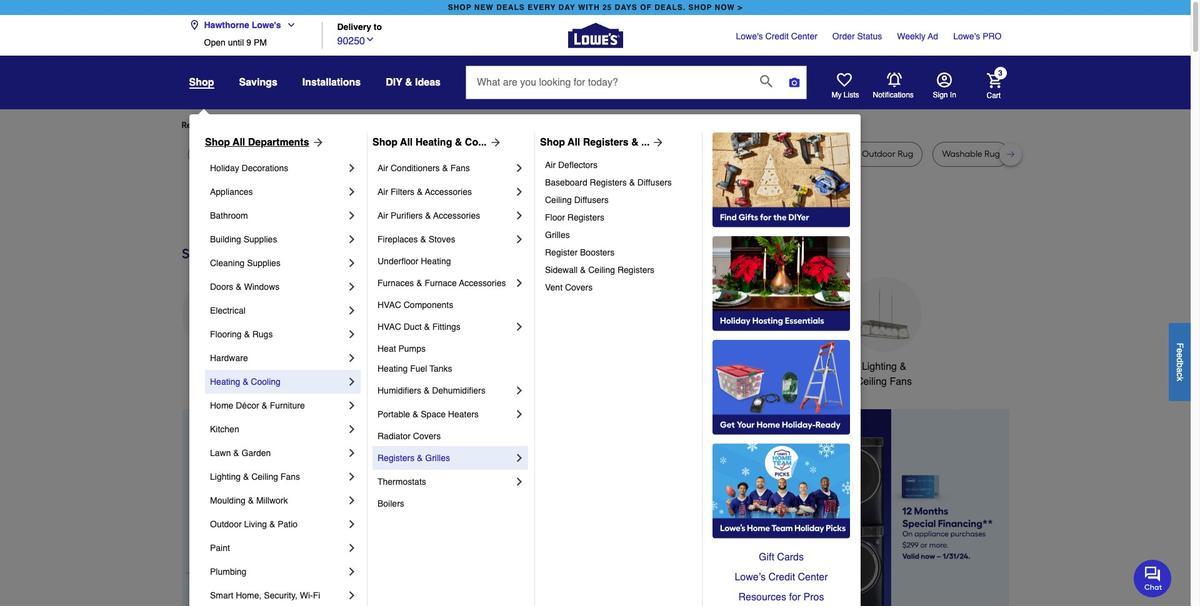 Task type: vqa. For each thing, say whether or not it's contained in the screenshot.
Fasteners link at the top
no



Task type: describe. For each thing, give the bounding box(es) containing it.
bathroom link
[[210, 204, 346, 228]]

recommended searches for you
[[182, 120, 310, 131]]

rug rug
[[257, 149, 291, 159]]

chevron right image for moulding & millwork
[[346, 495, 358, 507]]

chevron right image for thermostats
[[513, 476, 526, 488]]

hvac duct & fittings link
[[378, 315, 513, 339]]

shop button
[[189, 76, 214, 89]]

for for suggestions
[[393, 120, 405, 131]]

hvac for hvac duct & fittings
[[378, 322, 401, 332]]

heating up desk
[[416, 137, 452, 148]]

lowe's credit center link
[[736, 30, 818, 43]]

and for allen and roth rug
[[644, 149, 660, 159]]

christmas
[[387, 361, 432, 373]]

fittings
[[432, 322, 461, 332]]

my
[[832, 91, 842, 99]]

hardware link
[[210, 346, 346, 370]]

new
[[474, 3, 494, 12]]

air for air deflectors
[[545, 160, 556, 170]]

thermostats
[[378, 477, 426, 487]]

pm
[[254, 38, 267, 48]]

washable for washable rug
[[942, 149, 983, 159]]

fans for chevron right icon for air conditioners & fans
[[451, 163, 470, 173]]

filters
[[391, 187, 415, 197]]

grilles inside grilles link
[[545, 230, 570, 240]]

shop new deals every day with 25 days of deals. shop now >
[[448, 3, 743, 12]]

registers down radiator
[[378, 453, 415, 463]]

lawn & garden link
[[210, 441, 346, 465]]

hawthorne lowe's button
[[189, 13, 301, 38]]

heat
[[378, 344, 396, 354]]

deflectors
[[558, 160, 598, 170]]

25 days of deals. don't miss deals every day. same-day delivery on in-stock orders placed by 2 p m. image
[[182, 410, 384, 607]]

chevron right image for registers & grilles
[[513, 452, 526, 465]]

chevron right image for flooring & rugs
[[346, 328, 358, 341]]

chevron right image for furnaces & furnace accessories
[[513, 277, 526, 290]]

for for searches
[[282, 120, 294, 131]]

holiday decorations
[[210, 163, 288, 173]]

air for air conditioners & fans
[[378, 163, 388, 173]]

center for lowe's credit center
[[798, 572, 828, 583]]

delivery
[[337, 22, 371, 32]]

components
[[404, 300, 453, 310]]

sidewall & ceiling registers link
[[545, 261, 693, 279]]

and for allen and roth area rug
[[518, 149, 535, 159]]

vent
[[545, 283, 563, 293]]

vent covers link
[[545, 279, 693, 296]]

lowe's credit center
[[736, 31, 818, 41]]

you for recommended searches for you
[[295, 120, 310, 131]]

washable for washable area rug
[[727, 149, 767, 159]]

fireplaces & stoves link
[[378, 228, 513, 251]]

location image
[[189, 20, 199, 30]]

duct
[[404, 322, 422, 332]]

shop for shop all registers & ...
[[540, 137, 565, 148]]

chevron right image for smart home, security, wi-fi
[[346, 590, 358, 602]]

registers inside shop all registers & ... link
[[583, 137, 629, 148]]

center for lowe's credit center
[[792, 31, 818, 41]]

building supplies
[[210, 234, 277, 244]]

all for heating
[[400, 137, 413, 148]]

thermostats link
[[378, 470, 513, 494]]

lowe's inside hawthorne lowe's button
[[252, 20, 281, 30]]

5x8
[[215, 149, 229, 159]]

more suggestions for you link
[[320, 119, 431, 132]]

allen for allen and roth area rug
[[497, 149, 516, 159]]

fans inside lighting & ceiling fans
[[890, 376, 912, 388]]

shop all registers & ...
[[540, 137, 650, 148]]

>
[[738, 3, 743, 12]]

decorations for christmas
[[383, 376, 436, 388]]

outdoor living & patio link
[[210, 513, 346, 537]]

suggestions
[[342, 120, 392, 131]]

allen and roth rug
[[622, 149, 698, 159]]

boilers
[[378, 499, 404, 509]]

flooring & rugs link
[[210, 323, 346, 346]]

heating & cooling link
[[210, 370, 346, 394]]

shop all departments link
[[205, 135, 324, 150]]

chevron right image for fireplaces & stoves
[[513, 233, 526, 246]]

chevron right image for cleaning supplies
[[346, 257, 358, 270]]

portable
[[378, 410, 410, 420]]

hvac components
[[378, 300, 453, 310]]

supplies for cleaning supplies
[[247, 258, 281, 268]]

hawthorne lowe's
[[204, 20, 281, 30]]

lighting & ceiling fans inside button
[[857, 361, 912, 388]]

security,
[[264, 591, 298, 601]]

hvac for hvac components
[[378, 300, 401, 310]]

lowe's
[[735, 572, 766, 583]]

chevron right image for portable & space heaters
[[513, 408, 526, 421]]

diy
[[386, 77, 403, 88]]

covers for vent covers
[[565, 283, 593, 293]]

chevron right image for hvac duct & fittings
[[513, 321, 526, 333]]

wi-
[[300, 591, 313, 601]]

floor
[[545, 213, 565, 223]]

cart
[[987, 91, 1001, 100]]

diy & ideas
[[386, 77, 441, 88]]

flooring
[[210, 330, 242, 340]]

pumps
[[399, 344, 426, 354]]

grilles inside the registers & grilles link
[[425, 453, 450, 463]]

chevron right image for heating & cooling
[[346, 376, 358, 388]]

heating down heat
[[378, 364, 408, 374]]

lowe's credit center
[[735, 572, 828, 583]]

building supplies link
[[210, 228, 346, 251]]

covers for radiator covers
[[413, 431, 441, 441]]

until
[[228, 38, 244, 48]]

all for registers
[[568, 137, 580, 148]]

f
[[1176, 343, 1186, 348]]

chevron right image for plumbing
[[346, 566, 358, 578]]

home inside button
[[791, 361, 818, 373]]

more
[[320, 120, 341, 131]]

shop for shop all departments
[[205, 137, 230, 148]]

ceiling diffusers
[[545, 195, 609, 205]]

baseboard
[[545, 178, 588, 188]]

lawn & garden
[[210, 448, 271, 458]]

portable & space heaters link
[[378, 403, 513, 426]]

order status
[[833, 31, 882, 41]]

air purifiers & accessories link
[[378, 204, 513, 228]]

0 horizontal spatial home
[[210, 401, 233, 411]]

appliances button
[[182, 277, 257, 375]]

décor
[[236, 401, 259, 411]]

holiday decorations link
[[210, 156, 346, 180]]

open
[[204, 38, 226, 48]]

holiday
[[210, 163, 239, 173]]

lowe's home team holiday picks. image
[[713, 444, 850, 539]]

chevron right image for lawn & garden
[[346, 447, 358, 460]]

lowe's home improvement notification center image
[[887, 72, 902, 87]]

1 shop from the left
[[448, 3, 472, 12]]

furnaces & furnace accessories
[[378, 278, 506, 288]]

up to 30 percent off select major appliances. plus, save up to an extra $750 on major appliances. image
[[404, 410, 1010, 607]]

holiday hosting essentials. image
[[713, 236, 850, 331]]

find gifts for the diyer. image
[[713, 133, 850, 228]]

90250 button
[[337, 32, 375, 48]]

chevron right image for paint
[[346, 542, 358, 555]]

boosters
[[580, 248, 615, 258]]

2 rug from the left
[[257, 149, 273, 159]]

diy & ideas button
[[386, 71, 441, 94]]

1 vertical spatial lighting & ceiling fans
[[210, 472, 300, 482]]

1 area from the left
[[320, 149, 338, 159]]

3 area from the left
[[769, 149, 788, 159]]

kitchen for kitchen faucets
[[468, 361, 502, 373]]

ceiling diffusers link
[[545, 191, 693, 209]]

chevron right image for outdoor living & patio
[[346, 518, 358, 531]]

lowe's home improvement logo image
[[568, 8, 623, 63]]

allen for allen and roth rug
[[622, 149, 642, 159]]

roth for rug
[[662, 149, 680, 159]]

moulding & millwork
[[210, 496, 288, 506]]

accessories for air filters & accessories
[[425, 187, 472, 197]]

0 horizontal spatial diffusers
[[574, 195, 609, 205]]

status
[[858, 31, 882, 41]]

furnace
[[425, 278, 457, 288]]

shop 25 days of deals by category image
[[182, 243, 1010, 264]]



Task type: locate. For each thing, give the bounding box(es) containing it.
and
[[518, 149, 535, 159], [644, 149, 660, 159]]

lowe's inside lowe's pro link
[[954, 31, 981, 41]]

kitchen up "dehumidifiers"
[[468, 361, 502, 373]]

credit up search image on the right of the page
[[766, 31, 789, 41]]

underfloor heating
[[378, 256, 451, 266]]

lighting & ceiling fans link
[[210, 465, 346, 489]]

accessories for air purifiers & accessories
[[433, 211, 480, 221]]

chevron right image for air purifiers & accessories
[[513, 209, 526, 222]]

doors
[[210, 282, 233, 292]]

lowe's down >
[[736, 31, 763, 41]]

flooring & rugs
[[210, 330, 273, 340]]

8 rug from the left
[[898, 149, 914, 159]]

paint
[[210, 543, 230, 553]]

hvac down the furnaces
[[378, 300, 401, 310]]

tools
[[303, 361, 326, 373]]

fi
[[313, 591, 320, 601]]

0 horizontal spatial grilles
[[425, 453, 450, 463]]

1 vertical spatial center
[[798, 572, 828, 583]]

boilers link
[[378, 494, 526, 514]]

weekly
[[897, 31, 926, 41]]

2 horizontal spatial lowe's
[[954, 31, 981, 41]]

0 horizontal spatial chevron down image
[[281, 20, 296, 30]]

arrow right image for shop all heating & co...
[[487, 136, 502, 149]]

2 shop from the left
[[373, 137, 398, 148]]

2 you from the left
[[407, 120, 421, 131]]

lowe's left pro
[[954, 31, 981, 41]]

indoor outdoor rug
[[834, 149, 914, 159]]

my lists
[[832, 91, 859, 99]]

diffusers down the allen and roth rug
[[638, 178, 672, 188]]

shop inside shop all registers & ... link
[[540, 137, 565, 148]]

90250
[[337, 35, 365, 47]]

6 rug from the left
[[682, 149, 698, 159]]

shop down more suggestions for you "link"
[[373, 137, 398, 148]]

allen up the 'baseboard registers & diffusers' link
[[622, 149, 642, 159]]

Search Query text field
[[466, 66, 750, 99]]

kitchen inside button
[[468, 361, 502, 373]]

1 vertical spatial lighting
[[210, 472, 241, 482]]

registers & grilles link
[[378, 446, 513, 470]]

electrical
[[210, 306, 246, 316]]

1 horizontal spatial washable
[[942, 149, 983, 159]]

1 horizontal spatial covers
[[565, 283, 593, 293]]

moulding & millwork link
[[210, 489, 346, 513]]

1 horizontal spatial lighting & ceiling fans
[[857, 361, 912, 388]]

air down furniture
[[378, 163, 388, 173]]

1 vertical spatial appliances
[[195, 361, 244, 373]]

0 horizontal spatial you
[[295, 120, 310, 131]]

3 rug from the left
[[275, 149, 291, 159]]

for up departments
[[282, 120, 294, 131]]

air left filters
[[378, 187, 388, 197]]

air left purifiers
[[378, 211, 388, 221]]

weekly ad link
[[897, 30, 939, 43]]

0 horizontal spatial lighting & ceiling fans
[[210, 472, 300, 482]]

ceiling inside button
[[857, 376, 887, 388]]

0 vertical spatial smart
[[761, 361, 788, 373]]

1 allen from the left
[[497, 149, 516, 159]]

lighting inside lighting & ceiling fans
[[862, 361, 897, 373]]

you inside "link"
[[407, 120, 421, 131]]

roth
[[537, 149, 555, 159], [662, 149, 680, 159]]

smart for smart home, security, wi-fi
[[210, 591, 233, 601]]

all down recommended searches for you
[[233, 137, 245, 148]]

0 horizontal spatial lowe's
[[252, 20, 281, 30]]

diffusers up floor registers
[[574, 195, 609, 205]]

covers down sidewall
[[565, 283, 593, 293]]

registers down the ceiling diffusers
[[568, 213, 605, 223]]

shop
[[205, 137, 230, 148], [373, 137, 398, 148], [540, 137, 565, 148]]

1 hvac from the top
[[378, 300, 401, 310]]

1 vertical spatial credit
[[769, 572, 795, 583]]

1 horizontal spatial roth
[[662, 149, 680, 159]]

fans
[[451, 163, 470, 173], [890, 376, 912, 388], [281, 472, 300, 482]]

installations button
[[303, 71, 361, 94]]

lowe's up pm
[[252, 20, 281, 30]]

1 horizontal spatial area
[[557, 149, 576, 159]]

1 horizontal spatial shop
[[689, 3, 712, 12]]

2 vertical spatial accessories
[[459, 278, 506, 288]]

you left "more"
[[295, 120, 310, 131]]

1 vertical spatial accessories
[[433, 211, 480, 221]]

accessories
[[425, 187, 472, 197], [433, 211, 480, 221], [459, 278, 506, 288]]

cooling
[[251, 377, 281, 387]]

0 vertical spatial accessories
[[425, 187, 472, 197]]

arrow right image inside shop all departments link
[[309, 136, 324, 149]]

0 vertical spatial lighting
[[862, 361, 897, 373]]

accessories down air filters & accessories link
[[433, 211, 480, 221]]

humidifiers & dehumidifiers link
[[378, 379, 513, 403]]

1 vertical spatial covers
[[413, 431, 441, 441]]

2 roth from the left
[[662, 149, 680, 159]]

arrow right image for shop all registers & ...
[[650, 136, 665, 149]]

co...
[[465, 137, 487, 148]]

air filters & accessories link
[[378, 180, 513, 204]]

0 horizontal spatial shop
[[205, 137, 230, 148]]

covers down portable & space heaters
[[413, 431, 441, 441]]

registers inside the 'baseboard registers & diffusers' link
[[590, 178, 627, 188]]

chevron down image inside 90250 button
[[365, 34, 375, 44]]

2 vertical spatial fans
[[281, 472, 300, 482]]

1 vertical spatial smart
[[210, 591, 233, 601]]

1 vertical spatial grilles
[[425, 453, 450, 463]]

roth for area
[[537, 149, 555, 159]]

9 rug from the left
[[985, 149, 1000, 159]]

all for departments
[[233, 137, 245, 148]]

humidifiers & dehumidifiers
[[378, 386, 486, 396]]

credit for lowe's
[[769, 572, 795, 583]]

search image
[[760, 75, 773, 87]]

chevron right image
[[346, 162, 358, 174], [513, 162, 526, 174], [513, 186, 526, 198], [513, 209, 526, 222], [346, 233, 358, 246], [513, 233, 526, 246], [513, 277, 526, 290], [346, 305, 358, 317], [346, 376, 358, 388], [513, 385, 526, 397], [346, 400, 358, 412], [513, 408, 526, 421], [513, 452, 526, 465], [346, 471, 358, 483], [513, 476, 526, 488], [346, 518, 358, 531], [346, 542, 358, 555]]

0 vertical spatial decorations
[[242, 163, 288, 173]]

0 vertical spatial home
[[791, 361, 818, 373]]

credit
[[766, 31, 789, 41], [769, 572, 795, 583]]

chevron down image
[[281, 20, 296, 30], [365, 34, 375, 44]]

chevron right image for air filters & accessories
[[513, 186, 526, 198]]

chevron right image for electrical
[[346, 305, 358, 317]]

shop left now
[[689, 3, 712, 12]]

shop for shop all heating & co...
[[373, 137, 398, 148]]

furnaces & furnace accessories link
[[378, 271, 513, 295]]

1 horizontal spatial lighting
[[862, 361, 897, 373]]

lighting & ceiling fans button
[[847, 277, 922, 390]]

more suggestions for you
[[320, 120, 421, 131]]

air for air filters & accessories
[[378, 187, 388, 197]]

e up the b
[[1176, 353, 1186, 358]]

0 vertical spatial kitchen
[[468, 361, 502, 373]]

register boosters link
[[545, 244, 693, 261]]

0 vertical spatial credit
[[766, 31, 789, 41]]

1 horizontal spatial home
[[791, 361, 818, 373]]

accessories down air conditioners & fans link
[[425, 187, 472, 197]]

7 rug from the left
[[790, 149, 806, 159]]

1 horizontal spatial allen
[[622, 149, 642, 159]]

2 area from the left
[[557, 149, 576, 159]]

arrow right image inside shop all heating & co... link
[[487, 136, 502, 149]]

0 vertical spatial fans
[[451, 163, 470, 173]]

0 vertical spatial appliances
[[210, 187, 253, 197]]

shop inside shop all departments link
[[205, 137, 230, 148]]

0 horizontal spatial allen
[[497, 149, 516, 159]]

credit for lowe's
[[766, 31, 789, 41]]

1 all from the left
[[233, 137, 245, 148]]

outdoor
[[210, 520, 242, 530]]

appliances up heating & cooling
[[195, 361, 244, 373]]

moulding
[[210, 496, 246, 506]]

registers up ceiling diffusers link
[[590, 178, 627, 188]]

e up d
[[1176, 348, 1186, 353]]

None search field
[[466, 66, 807, 111]]

decorations inside the christmas decorations button
[[383, 376, 436, 388]]

air deflectors
[[545, 160, 598, 170]]

lowe's wishes you and your family a happy hanukkah. image
[[182, 199, 1010, 231]]

patio
[[278, 520, 298, 530]]

0 horizontal spatial smart
[[210, 591, 233, 601]]

smart inside button
[[761, 361, 788, 373]]

1 and from the left
[[518, 149, 535, 159]]

lists
[[844, 91, 859, 99]]

0 horizontal spatial kitchen
[[210, 425, 239, 435]]

outdoor living & patio
[[210, 520, 298, 530]]

shop
[[189, 77, 214, 88]]

hardware
[[210, 353, 248, 363]]

registers down register boosters link
[[618, 265, 655, 275]]

1 vertical spatial bathroom
[[673, 361, 716, 373]]

arrow right image for shop all departments
[[309, 136, 324, 149]]

air down "allen and roth area rug"
[[545, 160, 556, 170]]

lowe's home improvement account image
[[937, 73, 952, 88]]

my lists link
[[832, 73, 859, 100]]

1 vertical spatial fans
[[890, 376, 912, 388]]

floor registers
[[545, 213, 605, 223]]

decorations inside holiday decorations link
[[242, 163, 288, 173]]

installations
[[303, 77, 361, 88]]

3 shop from the left
[[540, 137, 565, 148]]

1 shop from the left
[[205, 137, 230, 148]]

hvac up heat
[[378, 322, 401, 332]]

registers
[[583, 137, 629, 148], [590, 178, 627, 188], [568, 213, 605, 223], [618, 265, 655, 275], [378, 453, 415, 463]]

decorations for holiday
[[242, 163, 288, 173]]

resources for pros link
[[713, 588, 850, 607]]

1 vertical spatial decorations
[[383, 376, 436, 388]]

1 horizontal spatial smart
[[761, 361, 788, 373]]

0 horizontal spatial bathroom
[[210, 211, 248, 221]]

2 allen from the left
[[622, 149, 642, 159]]

chevron right image for lighting & ceiling fans
[[346, 471, 358, 483]]

0 vertical spatial bathroom
[[210, 211, 248, 221]]

1 horizontal spatial diffusers
[[638, 178, 672, 188]]

1 horizontal spatial you
[[407, 120, 421, 131]]

1 horizontal spatial chevron down image
[[365, 34, 375, 44]]

0 horizontal spatial fans
[[281, 472, 300, 482]]

0 horizontal spatial lighting
[[210, 472, 241, 482]]

chevron right image for humidifiers & dehumidifiers
[[513, 385, 526, 397]]

tanks
[[430, 364, 452, 374]]

1 rug from the left
[[197, 149, 213, 159]]

1 horizontal spatial for
[[393, 120, 405, 131]]

chevron right image for hardware
[[346, 352, 358, 365]]

1 horizontal spatial shop
[[373, 137, 398, 148]]

1 horizontal spatial grilles
[[545, 230, 570, 240]]

1 horizontal spatial all
[[400, 137, 413, 148]]

1 washable from the left
[[727, 149, 767, 159]]

allen and roth area rug
[[497, 149, 593, 159]]

chevron down image inside hawthorne lowe's button
[[281, 20, 296, 30]]

0 horizontal spatial shop
[[448, 3, 472, 12]]

tools button
[[277, 277, 352, 375]]

registers inside sidewall & ceiling registers link
[[618, 265, 655, 275]]

home décor & furniture link
[[210, 394, 346, 418]]

0 horizontal spatial covers
[[413, 431, 441, 441]]

3 all from the left
[[568, 137, 580, 148]]

1 horizontal spatial decorations
[[383, 376, 436, 388]]

decorations down rug rug
[[242, 163, 288, 173]]

lowe's for lowe's credit center
[[736, 31, 763, 41]]

2 horizontal spatial all
[[568, 137, 580, 148]]

recommended searches for you heading
[[182, 119, 1010, 132]]

radiator
[[378, 431, 411, 441]]

for up furniture
[[393, 120, 405, 131]]

0 vertical spatial supplies
[[244, 234, 277, 244]]

furniture
[[385, 149, 420, 159]]

1 vertical spatial chevron down image
[[365, 34, 375, 44]]

you up shop all heating & co...
[[407, 120, 421, 131]]

heating up furnace at top left
[[421, 256, 451, 266]]

lowe's for lowe's pro
[[954, 31, 981, 41]]

for left pros
[[789, 592, 801, 603]]

0 horizontal spatial and
[[518, 149, 535, 159]]

chevron right image for appliances
[[346, 186, 358, 198]]

credit up resources for pros "link"
[[769, 572, 795, 583]]

0 vertical spatial grilles
[[545, 230, 570, 240]]

appliances inside 'appliances' link
[[210, 187, 253, 197]]

hawthorne
[[204, 20, 249, 30]]

lighting inside 'lighting & ceiling fans' link
[[210, 472, 241, 482]]

underfloor
[[378, 256, 419, 266]]

4 rug from the left
[[340, 149, 356, 159]]

conditioners
[[391, 163, 440, 173]]

center left order
[[792, 31, 818, 41]]

rug 5x8
[[197, 149, 229, 159]]

1 vertical spatial home
[[210, 401, 233, 411]]

decorations down heating fuel tanks
[[383, 376, 436, 388]]

2 washable from the left
[[942, 149, 983, 159]]

accessories down underfloor heating link
[[459, 278, 506, 288]]

air filters & accessories
[[378, 187, 472, 197]]

allen right desk
[[497, 149, 516, 159]]

arrow right image
[[309, 136, 324, 149], [487, 136, 502, 149], [650, 136, 665, 149], [986, 519, 999, 531]]

lowe's home improvement lists image
[[837, 73, 852, 88]]

1 vertical spatial hvac
[[378, 322, 401, 332]]

1 vertical spatial kitchen
[[210, 425, 239, 435]]

chevron right image for building supplies
[[346, 233, 358, 246]]

shop up 5x8
[[205, 137, 230, 148]]

kitchen for kitchen
[[210, 425, 239, 435]]

resources for pros
[[739, 592, 824, 603]]

heating down hardware
[[210, 377, 240, 387]]

arrow right image inside shop all registers & ... link
[[650, 136, 665, 149]]

0 horizontal spatial roth
[[537, 149, 555, 159]]

all up air deflectors
[[568, 137, 580, 148]]

1 e from the top
[[1176, 348, 1186, 353]]

accessories for furnaces & furnace accessories
[[459, 278, 506, 288]]

fans for chevron right icon related to lighting & ceiling fans
[[281, 472, 300, 482]]

accessories inside air filters & accessories link
[[425, 187, 472, 197]]

1 horizontal spatial and
[[644, 149, 660, 159]]

every
[[528, 3, 556, 12]]

all up furniture
[[400, 137, 413, 148]]

0 horizontal spatial decorations
[[242, 163, 288, 173]]

roth up air deflectors
[[537, 149, 555, 159]]

chevron right image for air conditioners & fans
[[513, 162, 526, 174]]

1 horizontal spatial kitchen
[[468, 361, 502, 373]]

1 horizontal spatial fans
[[451, 163, 470, 173]]

chat invite button image
[[1134, 559, 1172, 598]]

shop all departments
[[205, 137, 309, 148]]

1 horizontal spatial bathroom
[[673, 361, 716, 373]]

air for air purifiers & accessories
[[378, 211, 388, 221]]

0 horizontal spatial all
[[233, 137, 245, 148]]

living
[[244, 520, 267, 530]]

0 vertical spatial center
[[792, 31, 818, 41]]

a
[[1176, 368, 1186, 373]]

lowe's home improvement cart image
[[987, 73, 1002, 88]]

air purifiers & accessories
[[378, 211, 480, 221]]

2 horizontal spatial area
[[769, 149, 788, 159]]

& inside lighting & ceiling fans
[[900, 361, 907, 373]]

center up pros
[[798, 572, 828, 583]]

camera image
[[788, 76, 801, 89]]

to
[[374, 22, 382, 32]]

0 vertical spatial lighting & ceiling fans
[[857, 361, 912, 388]]

shop up "allen and roth area rug"
[[540, 137, 565, 148]]

chevron right image for holiday decorations
[[346, 162, 358, 174]]

cleaning
[[210, 258, 245, 268]]

1 vertical spatial supplies
[[247, 258, 281, 268]]

2 horizontal spatial for
[[789, 592, 801, 603]]

3
[[999, 69, 1003, 78]]

2 horizontal spatial shop
[[540, 137, 565, 148]]

grilles up the thermostats 'link'
[[425, 453, 450, 463]]

diffusers
[[638, 178, 672, 188], [574, 195, 609, 205]]

shop left the new
[[448, 3, 472, 12]]

roth up the 'baseboard registers & diffusers' link
[[662, 149, 680, 159]]

0 horizontal spatial area
[[320, 149, 338, 159]]

supplies up cleaning supplies
[[244, 234, 277, 244]]

doors & windows
[[210, 282, 280, 292]]

chevron right image for doors & windows
[[346, 281, 358, 293]]

0 horizontal spatial for
[[282, 120, 294, 131]]

weekly ad
[[897, 31, 939, 41]]

1 you from the left
[[295, 120, 310, 131]]

shop all registers & ... link
[[540, 135, 665, 150]]

2 e from the top
[[1176, 353, 1186, 358]]

grilles down floor
[[545, 230, 570, 240]]

...
[[642, 137, 650, 148]]

0 horizontal spatial washable
[[727, 149, 767, 159]]

kitchen
[[468, 361, 502, 373], [210, 425, 239, 435]]

0 vertical spatial hvac
[[378, 300, 401, 310]]

accessories inside the furnaces & furnace accessories link
[[459, 278, 506, 288]]

appliances down holiday
[[210, 187, 253, 197]]

sign in
[[933, 91, 957, 99]]

smart for smart home
[[761, 361, 788, 373]]

space
[[421, 410, 446, 420]]

kitchen link
[[210, 418, 346, 441]]

decorations
[[242, 163, 288, 173], [383, 376, 436, 388]]

supplies for building supplies
[[244, 234, 277, 244]]

center
[[792, 31, 818, 41], [798, 572, 828, 583]]

kitchen up the lawn
[[210, 425, 239, 435]]

sign in button
[[933, 73, 957, 100]]

chevron right image
[[346, 186, 358, 198], [346, 209, 358, 222], [346, 257, 358, 270], [346, 281, 358, 293], [513, 321, 526, 333], [346, 328, 358, 341], [346, 352, 358, 365], [346, 423, 358, 436], [346, 447, 358, 460], [346, 495, 358, 507], [346, 566, 358, 578], [346, 590, 358, 602]]

shop inside shop all heating & co... link
[[373, 137, 398, 148]]

shop all heating & co... link
[[373, 135, 502, 150]]

registers down recommended searches for you heading
[[583, 137, 629, 148]]

furniture
[[270, 401, 305, 411]]

2 and from the left
[[644, 149, 660, 159]]

appliances inside appliances button
[[195, 361, 244, 373]]

baseboard registers & diffusers link
[[545, 174, 693, 191]]

1 vertical spatial diffusers
[[574, 195, 609, 205]]

0 vertical spatial diffusers
[[638, 178, 672, 188]]

0 vertical spatial covers
[[565, 283, 593, 293]]

registers inside floor registers link
[[568, 213, 605, 223]]

1 horizontal spatial lowe's
[[736, 31, 763, 41]]

chevron right image for bathroom
[[346, 209, 358, 222]]

floor registers link
[[545, 209, 693, 226]]

supplies up windows
[[247, 258, 281, 268]]

lowe's pro link
[[954, 30, 1002, 43]]

2 hvac from the top
[[378, 322, 401, 332]]

chevron right image for kitchen
[[346, 423, 358, 436]]

washable rug
[[942, 149, 1000, 159]]

hvac components link
[[378, 295, 526, 315]]

5 rug from the left
[[578, 149, 593, 159]]

chevron right image for home décor & furniture
[[346, 400, 358, 412]]

paint link
[[210, 537, 346, 560]]

2 horizontal spatial fans
[[890, 376, 912, 388]]

bathroom inside button
[[673, 361, 716, 373]]

0 vertical spatial chevron down image
[[281, 20, 296, 30]]

rugs
[[252, 330, 273, 340]]

1 roth from the left
[[537, 149, 555, 159]]

lowe's inside lowe's credit center link
[[736, 31, 763, 41]]

2 shop from the left
[[689, 3, 712, 12]]

accessories inside air purifiers & accessories link
[[433, 211, 480, 221]]

get your home holiday-ready. image
[[713, 340, 850, 435]]

2 all from the left
[[400, 137, 413, 148]]

you for more suggestions for you
[[407, 120, 421, 131]]



